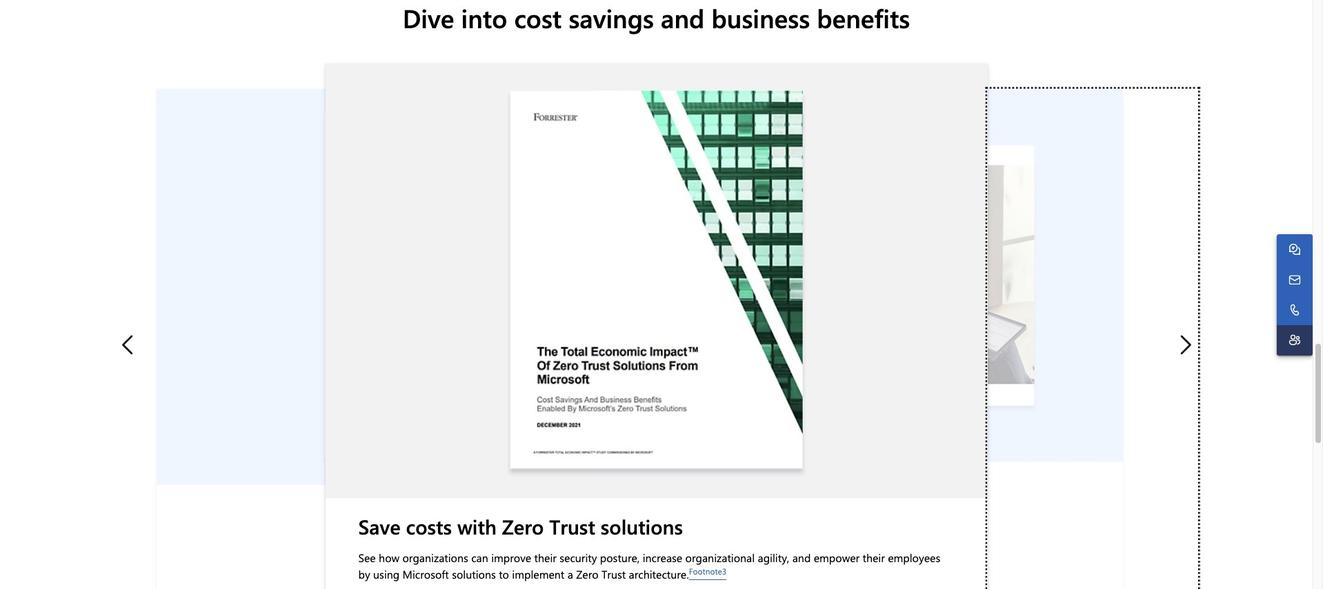 Task type: vqa. For each thing, say whether or not it's contained in the screenshot.
their
yes



Task type: describe. For each thing, give the bounding box(es) containing it.
using
[[373, 568, 400, 582]]

implement
[[512, 568, 565, 582]]

save
[[358, 514, 401, 540]]

a
[[568, 568, 573, 582]]

save costs with zero trust solutions
[[358, 514, 683, 540]]

solutions inside see how organizations can improve their security posture, increase organizational agility, and empower their employees by using microsoft solutions to implement a zero trust architecture.
[[452, 568, 496, 582]]

increase
[[643, 551, 682, 566]]

into
[[461, 1, 507, 34]]

agility,
[[758, 551, 789, 566]]

security
[[560, 551, 597, 566]]

can
[[471, 551, 488, 566]]

with
[[457, 514, 497, 540]]

posture,
[[600, 551, 640, 566]]

zero inside see how organizations can improve their security posture, increase organizational agility, and empower their employees by using microsoft solutions to implement a zero trust architecture.
[[576, 568, 599, 582]]

organizations
[[403, 551, 468, 566]]

empower
[[814, 551, 860, 566]]

footnote
[[689, 567, 722, 578]]

2 their from the left
[[863, 551, 885, 566]]



Task type: locate. For each thing, give the bounding box(es) containing it.
0 vertical spatial solutions
[[601, 514, 683, 540]]

0 vertical spatial and
[[661, 1, 705, 34]]

0 horizontal spatial zero
[[502, 514, 544, 540]]

savings
[[569, 1, 654, 34]]

zero right a
[[576, 568, 599, 582]]

trust down posture, on the left bottom
[[602, 568, 626, 582]]

0 horizontal spatial and
[[661, 1, 705, 34]]

see how organizations can improve their security posture, increase organizational agility, and empower their employees by using microsoft solutions to implement a zero trust architecture.
[[358, 551, 940, 582]]

trust
[[549, 514, 595, 540], [602, 568, 626, 582]]

1 vertical spatial trust
[[602, 568, 626, 582]]

dive
[[403, 1, 454, 34]]

business
[[712, 1, 810, 34]]

trust up security
[[549, 514, 595, 540]]

zero
[[502, 514, 544, 540], [576, 568, 599, 582]]

0 horizontal spatial their
[[534, 551, 557, 566]]

solutions
[[601, 514, 683, 540], [452, 568, 496, 582]]

their right empower
[[863, 551, 885, 566]]

0 horizontal spatial solutions
[[452, 568, 496, 582]]

1 horizontal spatial trust
[[602, 568, 626, 582]]

zero up improve
[[502, 514, 544, 540]]

1 vertical spatial zero
[[576, 568, 599, 582]]

0 vertical spatial zero
[[502, 514, 544, 540]]

how
[[379, 551, 400, 566]]

0 horizontal spatial trust
[[549, 514, 595, 540]]

cost
[[514, 1, 562, 34]]

1 horizontal spatial zero
[[576, 568, 599, 582]]

1 vertical spatial and
[[792, 551, 811, 566]]

their
[[534, 551, 557, 566], [863, 551, 885, 566]]

to
[[499, 568, 509, 582]]

0 vertical spatial trust
[[549, 514, 595, 540]]

1 horizontal spatial their
[[863, 551, 885, 566]]

their up implement
[[534, 551, 557, 566]]

dive into cost savings and business benefits
[[403, 1, 910, 34]]

and
[[661, 1, 705, 34], [792, 551, 811, 566]]

solutions down can
[[452, 568, 496, 582]]

by
[[358, 568, 370, 582]]

employees
[[888, 551, 940, 566]]

organizational
[[685, 551, 755, 566]]

microsoft
[[403, 568, 449, 582]]

1 horizontal spatial solutions
[[601, 514, 683, 540]]

and inside see how organizations can improve their security posture, increase organizational agility, and empower their employees by using microsoft solutions to implement a zero trust architecture.
[[792, 551, 811, 566]]

costs
[[406, 514, 452, 540]]

footnote 3
[[689, 567, 727, 578]]

trust inside see how organizations can improve their security posture, increase organizational agility, and empower their employees by using microsoft solutions to implement a zero trust architecture.
[[602, 568, 626, 582]]

1 their from the left
[[534, 551, 557, 566]]

see
[[358, 551, 376, 566]]

3
[[722, 567, 727, 578]]

improve
[[491, 551, 531, 566]]

benefits
[[817, 1, 910, 34]]

1 vertical spatial solutions
[[452, 568, 496, 582]]

architecture.
[[629, 568, 689, 582]]

1 horizontal spatial and
[[792, 551, 811, 566]]

the e-book titled six reasons it's time to move your office apps to the cloud. image
[[325, 64, 988, 499]]

solutions up the increase
[[601, 514, 683, 540]]



